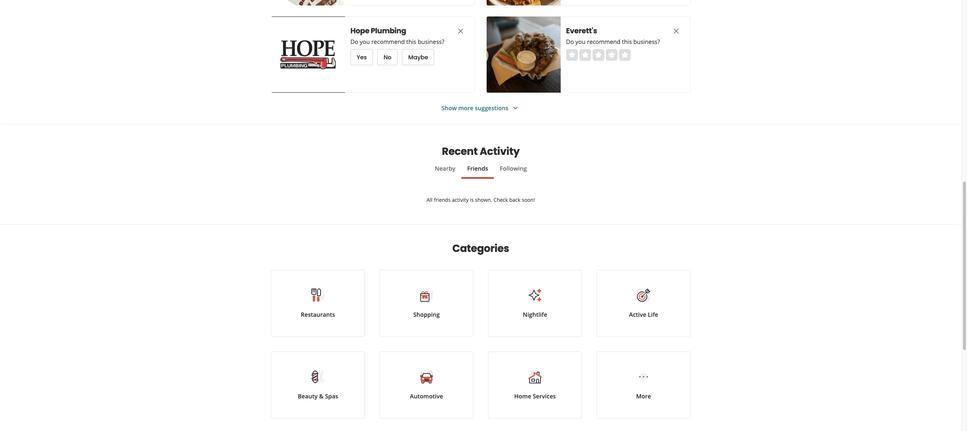 Task type: describe. For each thing, give the bounding box(es) containing it.
hope
[[351, 26, 370, 36]]

dismiss card image
[[456, 27, 465, 35]]

shopping link
[[380, 270, 473, 337]]

you for everett's
[[576, 38, 586, 46]]

automotive link
[[380, 352, 473, 419]]

restaurants link
[[271, 270, 365, 337]]

check
[[494, 197, 508, 204]]

following
[[500, 165, 527, 173]]

services
[[533, 393, 556, 401]]

show more suggestions button
[[441, 104, 520, 113]]

soon!
[[522, 197, 535, 204]]

life
[[648, 311, 658, 319]]

more
[[636, 393, 651, 401]]

do for everett's
[[566, 38, 574, 46]]

friends
[[467, 165, 488, 173]]

yes button
[[351, 49, 373, 65]]

photo of everett's image
[[487, 17, 561, 93]]

hope plumbing
[[351, 26, 406, 36]]

more
[[458, 104, 473, 112]]

explore recent activity section section
[[271, 125, 691, 224]]

you for hope plumbing
[[360, 38, 370, 46]]

back
[[509, 197, 520, 204]]

home
[[514, 393, 531, 401]]

(no rating) image
[[566, 49, 631, 61]]

rating element
[[566, 49, 631, 61]]

recent activity
[[442, 144, 520, 159]]

plumbing
[[371, 26, 406, 36]]

do you recommend this business? for everett's
[[566, 38, 660, 46]]

24 chevron down v2 image
[[511, 104, 520, 113]]

more link
[[597, 352, 691, 419]]

business? for hope plumbing
[[418, 38, 445, 46]]

maybe button
[[402, 49, 435, 65]]

yes
[[357, 53, 367, 61]]

maybe
[[408, 53, 428, 61]]

restaurants
[[301, 311, 335, 319]]

category navigation section navigation
[[264, 225, 698, 432]]

shopping
[[413, 311, 440, 319]]

beauty & spas link
[[271, 352, 365, 419]]

tab list containing nearby
[[271, 164, 691, 179]]

&
[[319, 393, 323, 401]]

recent
[[442, 144, 478, 159]]

all friends activity is shown. check back soon!
[[427, 197, 535, 204]]

hope plumbing link
[[351, 26, 442, 36]]

everett's
[[566, 26, 597, 36]]

do you recommend this business? for hope plumbing
[[351, 38, 445, 46]]



Task type: vqa. For each thing, say whether or not it's contained in the screenshot.
Offers's Takeout
no



Task type: locate. For each thing, give the bounding box(es) containing it.
do you recommend this business? down 'everett's' "link"
[[566, 38, 660, 46]]

spas
[[325, 393, 338, 401]]

1 horizontal spatial this
[[622, 38, 632, 46]]

1 horizontal spatial business?
[[634, 38, 660, 46]]

do down hope
[[351, 38, 358, 46]]

business? down 'everett's' "link"
[[634, 38, 660, 46]]

0 horizontal spatial do you recommend this business?
[[351, 38, 445, 46]]

active life link
[[597, 270, 691, 337]]

None radio
[[593, 49, 604, 61], [606, 49, 618, 61], [593, 49, 604, 61], [606, 49, 618, 61]]

dismiss card image
[[672, 27, 681, 35]]

recommend for hope plumbing
[[372, 38, 405, 46]]

2 do from the left
[[566, 38, 574, 46]]

photo of hope plumbing image
[[271, 17, 345, 93]]

this down 'everett's' "link"
[[622, 38, 632, 46]]

this for hope plumbing
[[407, 38, 416, 46]]

photo of carmelina's image
[[487, 0, 561, 6]]

recommend for everett's
[[587, 38, 621, 46]]

tab list
[[271, 164, 691, 179]]

2 you from the left
[[576, 38, 586, 46]]

this
[[407, 38, 416, 46], [622, 38, 632, 46]]

do for hope plumbing
[[351, 38, 358, 46]]

photo of allsups image
[[271, 0, 345, 6]]

1 horizontal spatial you
[[576, 38, 586, 46]]

no button
[[378, 49, 398, 65]]

show
[[441, 104, 457, 112]]

do you recommend this business? down hope plumbing 'link'
[[351, 38, 445, 46]]

nightlife link
[[488, 270, 582, 337]]

1 this from the left
[[407, 38, 416, 46]]

show more suggestions
[[441, 104, 508, 112]]

0 horizontal spatial do
[[351, 38, 358, 46]]

recommend down 'plumbing' in the top left of the page
[[372, 38, 405, 46]]

business? for everett's
[[634, 38, 660, 46]]

1 recommend from the left
[[372, 38, 405, 46]]

1 do you recommend this business? from the left
[[351, 38, 445, 46]]

recommend down 'everett's' "link"
[[587, 38, 621, 46]]

friends
[[434, 197, 451, 204]]

do down everett's
[[566, 38, 574, 46]]

automotive
[[410, 393, 443, 401]]

no
[[384, 53, 392, 61]]

activity
[[452, 197, 469, 204]]

you down hope
[[360, 38, 370, 46]]

business?
[[418, 38, 445, 46], [634, 38, 660, 46]]

this for everett's
[[622, 38, 632, 46]]

0 horizontal spatial this
[[407, 38, 416, 46]]

you
[[360, 38, 370, 46], [576, 38, 586, 46]]

do you recommend this business?
[[351, 38, 445, 46], [566, 38, 660, 46]]

do
[[351, 38, 358, 46], [566, 38, 574, 46]]

categories
[[452, 242, 509, 256]]

nearby
[[435, 165, 455, 173]]

2 this from the left
[[622, 38, 632, 46]]

2 do you recommend this business? from the left
[[566, 38, 660, 46]]

home services link
[[488, 352, 582, 419]]

everett's link
[[566, 26, 658, 36]]

activity
[[480, 144, 520, 159]]

1 horizontal spatial do
[[566, 38, 574, 46]]

beauty & spas
[[298, 393, 338, 401]]

1 business? from the left
[[418, 38, 445, 46]]

active
[[629, 311, 646, 319]]

0 horizontal spatial recommend
[[372, 38, 405, 46]]

shown.
[[475, 197, 492, 204]]

is
[[470, 197, 474, 204]]

nightlife
[[523, 311, 547, 319]]

suggestions
[[475, 104, 508, 112]]

1 horizontal spatial recommend
[[587, 38, 621, 46]]

recommend
[[372, 38, 405, 46], [587, 38, 621, 46]]

home services
[[514, 393, 556, 401]]

1 do from the left
[[351, 38, 358, 46]]

1 horizontal spatial do you recommend this business?
[[566, 38, 660, 46]]

1 you from the left
[[360, 38, 370, 46]]

business? up the maybe
[[418, 38, 445, 46]]

0 horizontal spatial you
[[360, 38, 370, 46]]

2 recommend from the left
[[587, 38, 621, 46]]

active life
[[629, 311, 658, 319]]

this up maybe 'button' at top
[[407, 38, 416, 46]]

you down everett's
[[576, 38, 586, 46]]

None radio
[[566, 49, 578, 61], [579, 49, 591, 61], [619, 49, 631, 61], [566, 49, 578, 61], [579, 49, 591, 61], [619, 49, 631, 61]]

2 business? from the left
[[634, 38, 660, 46]]

beauty
[[298, 393, 318, 401]]

all
[[427, 197, 432, 204]]

0 horizontal spatial business?
[[418, 38, 445, 46]]



